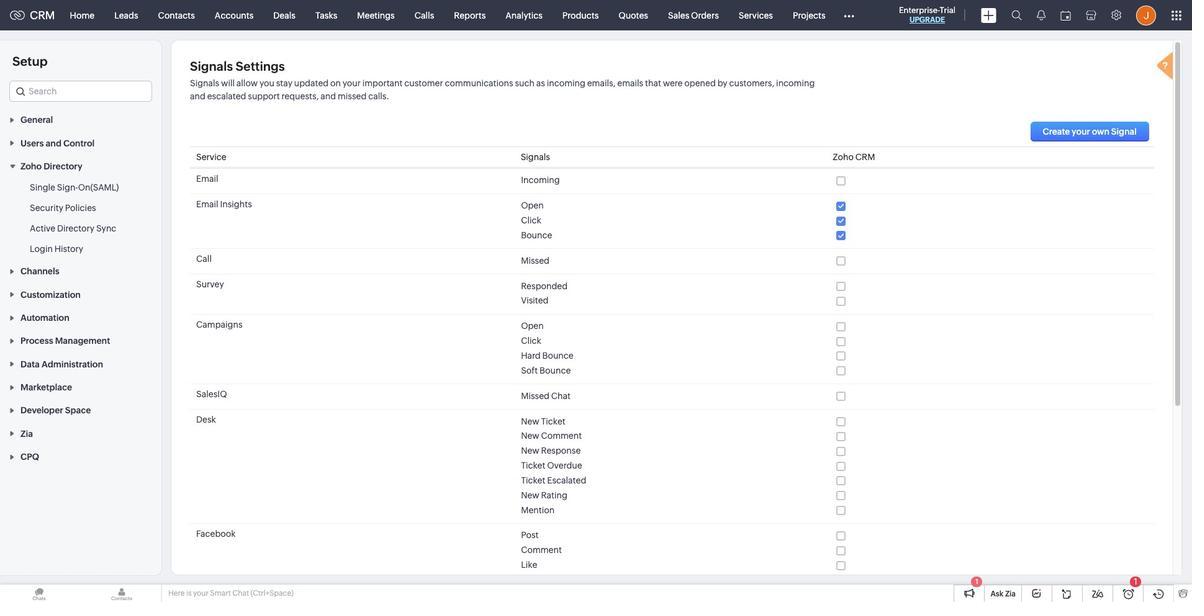 Task type: vqa. For each thing, say whether or not it's contained in the screenshot.
topmost Not
no



Task type: describe. For each thing, give the bounding box(es) containing it.
process
[[20, 336, 53, 346]]

0 vertical spatial chat
[[551, 391, 571, 401]]

create your own signal button
[[1031, 122, 1150, 142]]

cpq button
[[0, 445, 161, 468]]

directory for zoho
[[44, 162, 82, 171]]

sync
[[96, 224, 116, 234]]

services link
[[729, 0, 783, 30]]

automation button
[[0, 306, 161, 329]]

updated
[[294, 78, 329, 88]]

projects link
[[783, 0, 836, 30]]

contacts link
[[148, 0, 205, 30]]

users and control button
[[0, 131, 161, 154]]

profile image
[[1137, 5, 1156, 25]]

missed for missed chat
[[521, 391, 550, 401]]

management
[[55, 336, 110, 346]]

analytics
[[506, 10, 543, 20]]

general
[[20, 115, 53, 125]]

0 horizontal spatial 1
[[976, 578, 979, 586]]

your inside will allow you stay updated on your important customer communications such as incoming emails, emails that were opened by customers, incoming and escalated support requests, and missed calls.
[[343, 78, 361, 88]]

history
[[54, 244, 83, 254]]

new rating
[[521, 491, 568, 500]]

users and control
[[20, 138, 95, 148]]

missed chat
[[521, 391, 571, 401]]

new for new comment
[[521, 431, 540, 441]]

security
[[30, 203, 63, 213]]

users
[[20, 138, 44, 148]]

products
[[563, 10, 599, 20]]

call
[[196, 254, 212, 264]]

you
[[260, 78, 274, 88]]

your inside button
[[1072, 127, 1091, 137]]

0 vertical spatial ticket
[[541, 416, 566, 426]]

space
[[65, 406, 91, 416]]

calls link
[[405, 0, 444, 30]]

zoho directory region
[[0, 178, 161, 260]]

message
[[547, 575, 583, 585]]

2 incoming from the left
[[776, 78, 815, 88]]

click for bounce
[[521, 216, 541, 226]]

will
[[221, 78, 235, 88]]

settings
[[236, 59, 285, 73]]

enterprise-trial upgrade
[[899, 6, 956, 24]]

data administration button
[[0, 352, 161, 376]]

post
[[521, 531, 539, 541]]

projects
[[793, 10, 826, 20]]

security policies
[[30, 203, 96, 213]]

click for hard bounce
[[521, 336, 541, 346]]

direct message
[[521, 575, 583, 585]]

service
[[196, 152, 226, 162]]

escalated
[[547, 476, 587, 486]]

single
[[30, 183, 55, 193]]

direct
[[521, 575, 545, 585]]

0 vertical spatial signals
[[190, 59, 233, 73]]

signals element
[[1030, 0, 1053, 30]]

0 vertical spatial comment
[[541, 431, 582, 441]]

administration
[[42, 359, 103, 369]]

control
[[63, 138, 95, 148]]

crm link
[[10, 9, 55, 22]]

developer space button
[[0, 399, 161, 422]]

insights
[[220, 199, 252, 209]]

survey
[[196, 280, 224, 290]]

soft
[[521, 366, 538, 376]]

developer space
[[20, 406, 91, 416]]

campaigns
[[196, 320, 243, 330]]

new for new rating
[[521, 491, 540, 500]]

reports link
[[444, 0, 496, 30]]

smart
[[210, 589, 231, 598]]

zoho for zoho crm
[[833, 152, 854, 162]]

services
[[739, 10, 773, 20]]

create
[[1043, 127, 1070, 137]]

accounts
[[215, 10, 254, 20]]

calendar image
[[1061, 10, 1071, 20]]

by
[[718, 78, 728, 88]]

leads link
[[104, 0, 148, 30]]

login history
[[30, 244, 83, 254]]

1 vertical spatial comment
[[521, 546, 562, 555]]

process management button
[[0, 329, 161, 352]]

overdue
[[547, 461, 582, 471]]

new for new response
[[521, 446, 540, 456]]

general button
[[0, 108, 161, 131]]

process management
[[20, 336, 110, 346]]

incoming
[[521, 175, 560, 185]]

setup
[[12, 54, 48, 68]]

zoho crm
[[833, 152, 875, 162]]

contacts
[[158, 10, 195, 20]]

1 horizontal spatial crm
[[856, 152, 875, 162]]

zoho for zoho directory
[[20, 162, 42, 171]]

signals settings
[[190, 59, 285, 73]]

2 horizontal spatial and
[[321, 91, 336, 101]]

email insights
[[196, 199, 252, 209]]

new for new ticket
[[521, 416, 540, 426]]

1 horizontal spatial zia
[[1005, 590, 1016, 599]]

1 horizontal spatial 1
[[1134, 577, 1138, 587]]

emails,
[[587, 78, 616, 88]]

hard
[[521, 351, 541, 361]]

ticket overdue
[[521, 461, 582, 471]]

here
[[168, 589, 185, 598]]

like
[[521, 560, 537, 570]]

signals image
[[1037, 10, 1046, 20]]

sales orders link
[[658, 0, 729, 30]]

tasks link
[[306, 0, 347, 30]]

calls
[[415, 10, 434, 20]]

data
[[20, 359, 40, 369]]

customers,
[[729, 78, 775, 88]]

zia inside dropdown button
[[20, 429, 33, 439]]



Task type: locate. For each thing, give the bounding box(es) containing it.
0 horizontal spatial chat
[[233, 589, 249, 598]]

1 horizontal spatial zoho
[[833, 152, 854, 162]]

search image
[[1012, 10, 1022, 20]]

email down service on the left top of the page
[[196, 174, 218, 184]]

open down visited at the left
[[521, 321, 544, 331]]

new down new ticket
[[521, 431, 540, 441]]

signals up incoming
[[521, 152, 550, 162]]

(ctrl+space)
[[251, 589, 294, 598]]

create menu image
[[981, 8, 997, 23]]

1 vertical spatial zia
[[1005, 590, 1016, 599]]

and
[[190, 91, 205, 101], [321, 91, 336, 101], [46, 138, 61, 148]]

contacts image
[[83, 585, 161, 602]]

active directory sync
[[30, 224, 116, 234]]

sales
[[668, 10, 690, 20]]

0 horizontal spatial your
[[193, 589, 209, 598]]

Other Modules field
[[836, 5, 862, 25]]

and right the users
[[46, 138, 61, 148]]

incoming
[[547, 78, 586, 88], [776, 78, 815, 88]]

meetings
[[357, 10, 395, 20]]

response
[[541, 446, 581, 456]]

escalated
[[207, 91, 246, 101]]

facebook
[[196, 529, 236, 539]]

ticket up new comment
[[541, 416, 566, 426]]

signals up escalated
[[190, 78, 221, 88]]

0 vertical spatial email
[[196, 174, 218, 184]]

1 vertical spatial bounce
[[543, 351, 574, 361]]

zia up cpq
[[20, 429, 33, 439]]

developer
[[20, 406, 63, 416]]

Search text field
[[10, 81, 152, 101]]

meetings link
[[347, 0, 405, 30]]

directory inside dropdown button
[[44, 162, 82, 171]]

cpq
[[20, 452, 39, 462]]

click up hard
[[521, 336, 541, 346]]

trial
[[940, 6, 956, 15]]

channels button
[[0, 260, 161, 283]]

your up missed on the left top of the page
[[343, 78, 361, 88]]

create menu element
[[974, 0, 1004, 30]]

sign-
[[57, 183, 78, 193]]

and left escalated
[[190, 91, 205, 101]]

search element
[[1004, 0, 1030, 30]]

your left own
[[1072, 127, 1091, 137]]

data administration
[[20, 359, 103, 369]]

1 vertical spatial email
[[196, 199, 218, 209]]

chat right smart
[[233, 589, 249, 598]]

directory inside region
[[57, 224, 94, 234]]

signals
[[190, 59, 233, 73], [190, 78, 221, 88], [521, 152, 550, 162]]

1 missed from the top
[[521, 256, 550, 266]]

calls.
[[368, 91, 389, 101]]

comment up response
[[541, 431, 582, 441]]

1 email from the top
[[196, 174, 218, 184]]

2 vertical spatial bounce
[[540, 366, 571, 376]]

your right is
[[193, 589, 209, 598]]

0 vertical spatial your
[[343, 78, 361, 88]]

reports
[[454, 10, 486, 20]]

chat
[[551, 391, 571, 401], [233, 589, 249, 598]]

2 new from the top
[[521, 431, 540, 441]]

1 vertical spatial ticket
[[521, 461, 546, 471]]

chats image
[[0, 585, 78, 602]]

4 new from the top
[[521, 491, 540, 500]]

open
[[521, 201, 544, 211], [521, 321, 544, 331]]

ticket for escalated
[[521, 476, 546, 486]]

email for email
[[196, 174, 218, 184]]

new up new comment
[[521, 416, 540, 426]]

tasks
[[315, 10, 337, 20]]

1 vertical spatial open
[[521, 321, 544, 331]]

bounce for hard bounce
[[543, 351, 574, 361]]

1 horizontal spatial and
[[190, 91, 205, 101]]

email left "insights"
[[196, 199, 218, 209]]

open for hard bounce
[[521, 321, 544, 331]]

sales orders
[[668, 10, 719, 20]]

that
[[645, 78, 661, 88]]

0 horizontal spatial crm
[[30, 9, 55, 22]]

ask zia
[[991, 590, 1016, 599]]

1 vertical spatial missed
[[521, 391, 550, 401]]

1 horizontal spatial incoming
[[776, 78, 815, 88]]

zoho directory
[[20, 162, 82, 171]]

1 vertical spatial your
[[1072, 127, 1091, 137]]

1 vertical spatial chat
[[233, 589, 249, 598]]

2 click from the top
[[521, 336, 541, 346]]

deals link
[[264, 0, 306, 30]]

1 new from the top
[[521, 416, 540, 426]]

home link
[[60, 0, 104, 30]]

missed
[[338, 91, 367, 101]]

0 horizontal spatial zoho
[[20, 162, 42, 171]]

desk
[[196, 415, 216, 425]]

open down incoming
[[521, 201, 544, 211]]

2 vertical spatial ticket
[[521, 476, 546, 486]]

0 vertical spatial bounce
[[521, 230, 552, 240]]

0 vertical spatial missed
[[521, 256, 550, 266]]

0 vertical spatial directory
[[44, 162, 82, 171]]

own
[[1092, 127, 1110, 137]]

is
[[186, 589, 192, 598]]

2 vertical spatial your
[[193, 589, 209, 598]]

2 horizontal spatial your
[[1072, 127, 1091, 137]]

missed up the responded
[[521, 256, 550, 266]]

email for email insights
[[196, 199, 218, 209]]

communications
[[445, 78, 513, 88]]

allow
[[237, 78, 258, 88]]

were
[[663, 78, 683, 88]]

0 horizontal spatial zia
[[20, 429, 33, 439]]

orders
[[691, 10, 719, 20]]

incoming right customers,
[[776, 78, 815, 88]]

zoho
[[833, 152, 854, 162], [20, 162, 42, 171]]

requests,
[[282, 91, 319, 101]]

zia button
[[0, 422, 161, 445]]

directory
[[44, 162, 82, 171], [57, 224, 94, 234]]

directory up sign-
[[44, 162, 82, 171]]

chat down soft bounce
[[551, 391, 571, 401]]

3 new from the top
[[521, 446, 540, 456]]

products link
[[553, 0, 609, 30]]

None field
[[9, 81, 152, 102]]

0 horizontal spatial incoming
[[547, 78, 586, 88]]

new response
[[521, 446, 581, 456]]

1 open from the top
[[521, 201, 544, 211]]

missed for missed
[[521, 256, 550, 266]]

1 click from the top
[[521, 216, 541, 226]]

will allow you stay updated on your important customer communications such as incoming emails, emails that were opened by customers, incoming and escalated support requests, and missed calls.
[[190, 78, 815, 101]]

here is your smart chat (ctrl+space)
[[168, 589, 294, 598]]

0 vertical spatial open
[[521, 201, 544, 211]]

ticket up new rating
[[521, 476, 546, 486]]

1
[[1134, 577, 1138, 587], [976, 578, 979, 586]]

2 open from the top
[[521, 321, 544, 331]]

single sign-on(saml)
[[30, 183, 119, 193]]

marketplace
[[20, 383, 72, 393]]

0 horizontal spatial and
[[46, 138, 61, 148]]

ask
[[991, 590, 1004, 599]]

profile element
[[1129, 0, 1164, 30]]

0 vertical spatial crm
[[30, 9, 55, 22]]

on(saml)
[[78, 183, 119, 193]]

active
[[30, 224, 55, 234]]

1 vertical spatial signals
[[190, 78, 221, 88]]

1 horizontal spatial your
[[343, 78, 361, 88]]

ticket down new response
[[521, 461, 546, 471]]

and down on
[[321, 91, 336, 101]]

zoho directory button
[[0, 154, 161, 178]]

incoming right as
[[547, 78, 586, 88]]

1 incoming from the left
[[547, 78, 586, 88]]

responded
[[521, 281, 568, 291]]

0 vertical spatial zia
[[20, 429, 33, 439]]

bounce down hard bounce
[[540, 366, 571, 376]]

customer
[[405, 78, 443, 88]]

upgrade
[[910, 16, 945, 24]]

zia right ask
[[1005, 590, 1016, 599]]

1 vertical spatial click
[[521, 336, 541, 346]]

1 horizontal spatial chat
[[551, 391, 571, 401]]

new up mention
[[521, 491, 540, 500]]

comment down post
[[521, 546, 562, 555]]

2 email from the top
[[196, 199, 218, 209]]

click
[[521, 216, 541, 226], [521, 336, 541, 346]]

0 vertical spatial click
[[521, 216, 541, 226]]

on
[[330, 78, 341, 88]]

visited
[[521, 296, 549, 306]]

ticket for overdue
[[521, 461, 546, 471]]

analytics link
[[496, 0, 553, 30]]

1 vertical spatial directory
[[57, 224, 94, 234]]

click down incoming
[[521, 216, 541, 226]]

home
[[70, 10, 94, 20]]

bounce for soft bounce
[[540, 366, 571, 376]]

2 vertical spatial signals
[[521, 152, 550, 162]]

missed down soft
[[521, 391, 550, 401]]

customization button
[[0, 283, 161, 306]]

important
[[363, 78, 403, 88]]

signal
[[1112, 127, 1137, 137]]

and inside dropdown button
[[46, 138, 61, 148]]

enterprise-
[[899, 6, 940, 15]]

accounts link
[[205, 0, 264, 30]]

bounce up the responded
[[521, 230, 552, 240]]

bounce up soft bounce
[[543, 351, 574, 361]]

signals up will
[[190, 59, 233, 73]]

marketplace button
[[0, 376, 161, 399]]

zoho inside dropdown button
[[20, 162, 42, 171]]

directory for active
[[57, 224, 94, 234]]

open for bounce
[[521, 201, 544, 211]]

soft bounce
[[521, 366, 571, 376]]

directory down the "policies"
[[57, 224, 94, 234]]

2 missed from the top
[[521, 391, 550, 401]]

email
[[196, 174, 218, 184], [196, 199, 218, 209]]

1 vertical spatial crm
[[856, 152, 875, 162]]

new down new comment
[[521, 446, 540, 456]]

rating
[[541, 491, 568, 500]]



